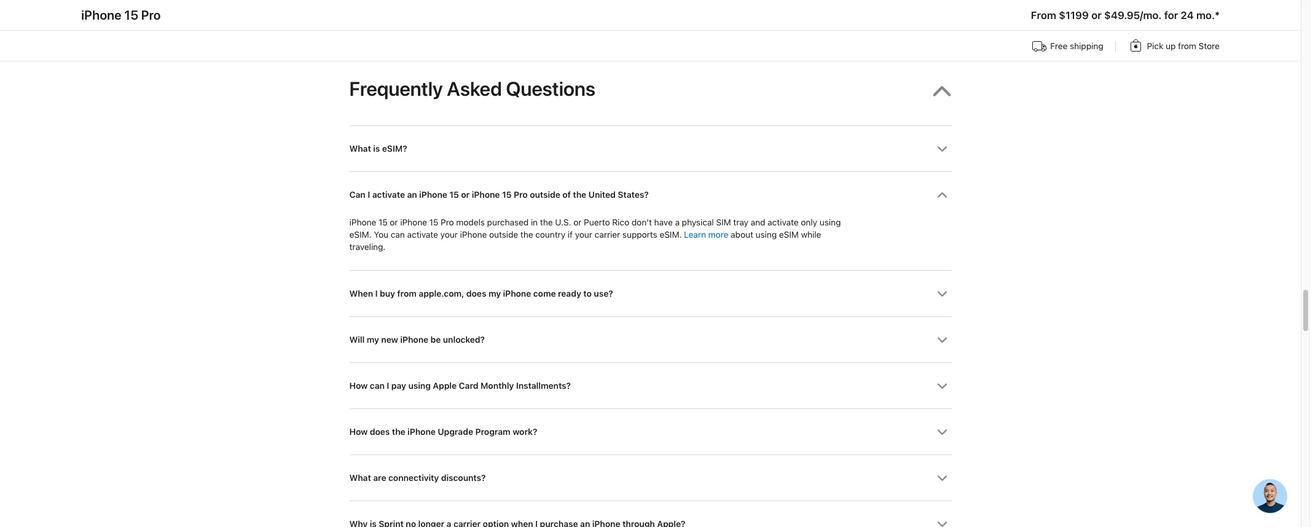 Task type: describe. For each thing, give the bounding box(es) containing it.
iphone down models
[[460, 230, 487, 240]]

using inside dropdown button
[[408, 381, 431, 391]]

iphone inside dropdown button
[[503, 289, 531, 299]]

united
[[589, 190, 616, 199]]

when i buy from apple.com, does my iphone come ready to use?
[[349, 289, 613, 299]]

what is esim?
[[349, 144, 407, 153]]

can i activate an iphone 15 or iphone 15 pro outside of the united states? button
[[349, 172, 952, 217]]

chevrondown image for when i buy from apple.com, does my iphone come ready to use?
[[937, 289, 948, 299]]

pro inside iphone 15 or iphone 15 pro models purchased in the u.s. or puerto rico don't have a physical sim tray and activate only using esim. you can activate your iphone outside the country if your carrier supports esim.
[[441, 218, 454, 228]]

from $1199 or $49.95 /mo. for 24 mo. *
[[1031, 9, 1220, 22]]

about using esim while traveling.
[[349, 230, 821, 252]]

rico
[[612, 218, 629, 228]]

you
[[374, 230, 388, 240]]

iphone down an
[[400, 218, 427, 228]]

how can i pay using apple card monthly installments? button
[[349, 363, 952, 409]]

program
[[475, 427, 511, 437]]

will my new iphone be unlocked? button
[[349, 317, 952, 363]]

esim?
[[382, 144, 407, 153]]

mo.
[[1197, 9, 1215, 22]]

1 15 from the left
[[379, 218, 388, 228]]

discounts?
[[441, 473, 486, 483]]

the down in
[[521, 230, 533, 240]]

list item containing can i activate an iphone 15 or iphone 15 pro outside of the united states?
[[349, 171, 952, 271]]

shipping
[[1070, 41, 1104, 51]]

unlocked?
[[443, 335, 485, 345]]

chevrondown image for will my new iphone be unlocked?
[[937, 335, 948, 346]]

frequently asked questions
[[349, 77, 596, 101]]

24
[[1181, 9, 1194, 22]]

upgrade
[[438, 427, 473, 437]]

about
[[731, 230, 753, 240]]

2 your from the left
[[575, 230, 592, 240]]

learn more link
[[684, 230, 729, 240]]

1 horizontal spatial activate
[[407, 230, 438, 240]]

iphone left be
[[400, 335, 428, 345]]

learn more
[[684, 230, 729, 240]]

are
[[373, 473, 386, 483]]

come
[[533, 289, 556, 299]]

iphone 15 pro
[[81, 7, 161, 23]]

if
[[568, 230, 573, 240]]

i inside how can i pay using apple card monthly installments? dropdown button
[[387, 381, 389, 391]]

the inside can i activate an iphone 15 or iphone 15 pro outside of the united states? dropdown button
[[573, 190, 586, 199]]

while
[[801, 230, 821, 240]]

apple
[[433, 381, 457, 391]]

pick
[[1147, 41, 1164, 51]]

frequently
[[349, 77, 443, 101]]

list containing free shipping
[[81, 37, 1220, 58]]

i for when
[[375, 289, 378, 299]]

esim
[[779, 230, 799, 240]]

list containing what is esim?
[[349, 125, 952, 527]]

free shipping
[[1050, 41, 1104, 51]]

ready
[[558, 289, 581, 299]]

/mo.
[[1140, 9, 1162, 22]]

pick up from store
[[1147, 41, 1220, 51]]

outside inside iphone 15 or iphone 15 pro models purchased in the u.s. or puerto rico don't have a physical sim tray and activate only using esim. you can activate your iphone outside the country if your carrier supports esim.
[[489, 230, 518, 240]]

using inside about using esim while traveling.
[[756, 230, 777, 240]]

puerto
[[584, 218, 610, 228]]

to
[[583, 289, 592, 299]]

2 15 from the left
[[429, 218, 438, 228]]

models
[[456, 218, 485, 228]]

iphone left upgrade on the left of page
[[408, 427, 436, 437]]

does inside dropdown button
[[466, 289, 486, 299]]

what are connectivity discounts?
[[349, 473, 486, 483]]

what is esim? button
[[349, 126, 952, 171]]

country
[[535, 230, 566, 240]]

iphone 15 pro link
[[81, 7, 161, 23]]

i for can
[[368, 190, 370, 199]]

card
[[459, 381, 479, 391]]

questions
[[506, 77, 596, 101]]

from inside when i buy from apple.com, does my iphone come ready to use? dropdown button
[[397, 289, 417, 299]]

1 your from the left
[[440, 230, 458, 240]]

up
[[1166, 41, 1176, 51]]

outside inside dropdown button
[[530, 190, 560, 199]]

states?
[[618, 190, 649, 199]]

new
[[381, 335, 398, 345]]

chevrondown image for what is esim?
[[937, 144, 948, 154]]

chevrondown image for card
[[937, 381, 948, 392]]

traveling.
[[349, 242, 386, 252]]

more
[[708, 230, 729, 240]]

activate inside dropdown button
[[372, 190, 405, 199]]

will
[[349, 335, 365, 345]]

and
[[751, 218, 765, 228]]

2 iphone 15 from the left
[[472, 190, 512, 199]]



Task type: locate. For each thing, give the bounding box(es) containing it.
tray
[[733, 218, 749, 228]]

1 horizontal spatial using
[[756, 230, 777, 240]]

1 horizontal spatial pro
[[514, 190, 528, 199]]

0 vertical spatial list
[[81, 37, 1220, 58]]

$1199
[[1059, 9, 1089, 22]]

your right if
[[575, 230, 592, 240]]

iphone up you
[[349, 218, 376, 228]]

1 vertical spatial my
[[367, 335, 379, 345]]

outside
[[530, 190, 560, 199], [489, 230, 518, 240]]

i inside can i activate an iphone 15 or iphone 15 pro outside of the united states? dropdown button
[[368, 190, 370, 199]]

how does the iphone upgrade program work? button
[[349, 409, 952, 455]]

0 horizontal spatial outside
[[489, 230, 518, 240]]

i left the buy
[[375, 289, 378, 299]]

2 how from the top
[[349, 427, 368, 437]]

4 chevrondown image from the top
[[937, 519, 948, 527]]

0 vertical spatial pro
[[514, 190, 528, 199]]

1 vertical spatial can
[[370, 381, 385, 391]]

0 vertical spatial does
[[466, 289, 486, 299]]

2 chevrondown image from the top
[[937, 289, 948, 299]]

0 horizontal spatial pro
[[441, 218, 454, 228]]

asked
[[447, 77, 502, 101]]

1 vertical spatial list
[[349, 125, 952, 527]]

list item
[[349, 171, 952, 271]]

or inside dropdown button
[[461, 190, 470, 199]]

don't
[[632, 218, 652, 228]]

what inside dropdown button
[[349, 144, 371, 153]]

1 horizontal spatial does
[[466, 289, 486, 299]]

my inside dropdown button
[[367, 335, 379, 345]]

1 horizontal spatial iphone 15
[[472, 190, 512, 199]]

i left pay
[[387, 381, 389, 391]]

1 how from the top
[[349, 381, 368, 391]]

1 horizontal spatial my
[[489, 289, 501, 299]]

1 vertical spatial i
[[375, 289, 378, 299]]

0 vertical spatial using
[[820, 218, 841, 228]]

what for what is esim?
[[349, 144, 371, 153]]

iphone 15 right an
[[419, 190, 459, 199]]

activate up esim
[[768, 218, 799, 228]]

can right you
[[391, 230, 405, 240]]

when i buy from apple.com, does my iphone come ready to use? button
[[349, 271, 952, 317]]

have
[[654, 218, 673, 228]]

the right of
[[573, 190, 586, 199]]

work?
[[513, 427, 537, 437]]

learn
[[684, 230, 706, 240]]

the inside 'how does the iphone upgrade program work?' dropdown button
[[392, 427, 405, 437]]

using right only in the top of the page
[[820, 218, 841, 228]]

can left pay
[[370, 381, 385, 391]]

of
[[563, 190, 571, 199]]

how for how can i pay using apple card monthly installments?
[[349, 381, 368, 391]]

1 horizontal spatial 15
[[429, 218, 438, 228]]

can
[[391, 230, 405, 240], [370, 381, 385, 391]]

0 horizontal spatial activate
[[372, 190, 405, 199]]

2 horizontal spatial i
[[387, 381, 389, 391]]

1 what from the top
[[349, 144, 371, 153]]

use?
[[594, 289, 613, 299]]

i inside when i buy from apple.com, does my iphone come ready to use? dropdown button
[[375, 289, 378, 299]]

1 horizontal spatial i
[[375, 289, 378, 299]]

apple.com,
[[419, 289, 464, 299]]

2 vertical spatial i
[[387, 381, 389, 391]]

15 left models
[[429, 218, 438, 228]]

how does the iphone upgrade program work?
[[349, 427, 537, 437]]

4 chevrondown image from the top
[[937, 473, 948, 484]]

chevrondown image
[[937, 144, 948, 154], [937, 289, 948, 299], [937, 335, 948, 346], [937, 519, 948, 527]]

supports
[[623, 230, 657, 240]]

1 vertical spatial from
[[397, 289, 417, 299]]

outside down purchased
[[489, 230, 518, 240]]

2 vertical spatial activate
[[407, 230, 438, 240]]

0 horizontal spatial can
[[370, 381, 385, 391]]

u.s.
[[555, 218, 571, 228]]

1 horizontal spatial from
[[1178, 41, 1197, 51]]

using down and
[[756, 230, 777, 240]]

1 chevrondown image from the top
[[937, 144, 948, 154]]

activate
[[372, 190, 405, 199], [768, 218, 799, 228], [407, 230, 438, 240]]

1 vertical spatial activate
[[768, 218, 799, 228]]

physical
[[682, 218, 714, 228]]

iphone left come
[[503, 289, 531, 299]]

0 vertical spatial activate
[[372, 190, 405, 199]]

how can i pay using apple card monthly installments?
[[349, 381, 571, 391]]

pro up purchased
[[514, 190, 528, 199]]

0 horizontal spatial esim.
[[349, 230, 372, 240]]

1 vertical spatial pro
[[441, 218, 454, 228]]

what
[[349, 144, 371, 153], [349, 473, 371, 483]]

iphone 15
[[419, 190, 459, 199], [472, 190, 512, 199]]

iphone 15 or iphone 15 pro models purchased in the u.s. or puerto rico don't have a physical sim tray and activate only using esim. you can activate your iphone outside the country if your carrier supports esim.
[[349, 218, 841, 240]]

2 horizontal spatial activate
[[768, 218, 799, 228]]

my left come
[[489, 289, 501, 299]]

my
[[489, 289, 501, 299], [367, 335, 379, 345]]

1 vertical spatial using
[[756, 230, 777, 240]]

chevrondown image
[[937, 190, 948, 200], [937, 381, 948, 392], [937, 427, 948, 438], [937, 473, 948, 484]]

purchased
[[487, 218, 529, 228]]

0 vertical spatial can
[[391, 230, 405, 240]]

store
[[1199, 41, 1220, 51]]

0 vertical spatial i
[[368, 190, 370, 199]]

chevrondown image inside when i buy from apple.com, does my iphone come ready to use? dropdown button
[[937, 289, 948, 299]]

your
[[440, 230, 458, 240], [575, 230, 592, 240]]

from
[[1178, 41, 1197, 51], [397, 289, 417, 299]]

iphone 15 up purchased
[[472, 190, 512, 199]]

what inside dropdown button
[[349, 473, 371, 483]]

outside left of
[[530, 190, 560, 199]]

for
[[1164, 9, 1178, 22]]

from right up
[[1178, 41, 1197, 51]]

monthly
[[481, 381, 514, 391]]

3 chevrondown image from the top
[[937, 427, 948, 438]]

0 horizontal spatial using
[[408, 381, 431, 391]]

can
[[349, 190, 366, 199]]

$49.95
[[1104, 9, 1140, 22]]

pro
[[514, 190, 528, 199], [441, 218, 454, 228]]

or
[[1092, 9, 1102, 22], [461, 190, 470, 199], [390, 218, 398, 228], [574, 218, 582, 228]]

0 horizontal spatial from
[[397, 289, 417, 299]]

carrier
[[595, 230, 620, 240]]

chevrondown image inside how can i pay using apple card monthly installments? dropdown button
[[937, 381, 948, 392]]

0 horizontal spatial iphone 15
[[419, 190, 459, 199]]

from
[[1031, 9, 1056, 22]]

esim.
[[349, 230, 372, 240], [660, 230, 682, 240]]

1 iphone 15 from the left
[[419, 190, 459, 199]]

using
[[820, 218, 841, 228], [756, 230, 777, 240], [408, 381, 431, 391]]

using right pay
[[408, 381, 431, 391]]

my inside dropdown button
[[489, 289, 501, 299]]

i
[[368, 190, 370, 199], [375, 289, 378, 299], [387, 381, 389, 391]]

chevrondown image for iphone 15
[[937, 190, 948, 200]]

3 chevrondown image from the top
[[937, 335, 948, 346]]

chevrondown image inside 'how does the iphone upgrade program work?' dropdown button
[[937, 427, 948, 438]]

chevrondown image inside "will my new iphone be unlocked?" dropdown button
[[937, 335, 948, 346]]

1 vertical spatial outside
[[489, 230, 518, 240]]

1 horizontal spatial your
[[575, 230, 592, 240]]

esim. down a
[[660, 230, 682, 240]]

chevrondown image inside what are connectivity discounts? dropdown button
[[937, 473, 948, 484]]

1 vertical spatial does
[[370, 427, 390, 437]]

1 chevrondown image from the top
[[937, 190, 948, 200]]

from right the buy
[[397, 289, 417, 299]]

can inside how can i pay using apple card monthly installments? dropdown button
[[370, 381, 385, 391]]

1 vertical spatial what
[[349, 473, 371, 483]]

activate right you
[[407, 230, 438, 240]]

0 horizontal spatial my
[[367, 335, 379, 345]]

0 vertical spatial how
[[349, 381, 368, 391]]

can inside iphone 15 or iphone 15 pro models purchased in the u.s. or puerto rico don't have a physical sim tray and activate only using esim. you can activate your iphone outside the country if your carrier supports esim.
[[391, 230, 405, 240]]

does up are
[[370, 427, 390, 437]]

1 esim. from the left
[[349, 230, 372, 240]]

2 esim. from the left
[[660, 230, 682, 240]]

does right apple.com,
[[466, 289, 486, 299]]

0 horizontal spatial does
[[370, 427, 390, 437]]

0 horizontal spatial i
[[368, 190, 370, 199]]

is
[[373, 144, 380, 153]]

chevrondown image for work?
[[937, 427, 948, 438]]

connectivity
[[388, 473, 439, 483]]

pro inside dropdown button
[[514, 190, 528, 199]]

using inside iphone 15 or iphone 15 pro models purchased in the u.s. or puerto rico don't have a physical sim tray and activate only using esim. you can activate your iphone outside the country if your carrier supports esim.
[[820, 218, 841, 228]]

list
[[81, 37, 1220, 58], [349, 125, 952, 527]]

0 vertical spatial my
[[489, 289, 501, 299]]

2 chevrondown image from the top
[[937, 381, 948, 392]]

the down pay
[[392, 427, 405, 437]]

my right 'will'
[[367, 335, 379, 345]]

1 horizontal spatial can
[[391, 230, 405, 240]]

does
[[466, 289, 486, 299], [370, 427, 390, 437]]

activate left an
[[372, 190, 405, 199]]

buy
[[380, 289, 395, 299]]

2 horizontal spatial using
[[820, 218, 841, 228]]

chevrondown image inside what is esim? dropdown button
[[937, 144, 948, 154]]

what left is
[[349, 144, 371, 153]]

0 horizontal spatial 15
[[379, 218, 388, 228]]

pro left models
[[441, 218, 454, 228]]

frequently asked questions button
[[349, 54, 952, 125]]

only
[[801, 218, 817, 228]]

esim. up traveling.
[[349, 230, 372, 240]]

what are connectivity discounts? button
[[349, 456, 952, 501]]

can i activate an iphone 15 or iphone 15 pro outside of the united states?
[[349, 190, 649, 199]]

0 vertical spatial outside
[[530, 190, 560, 199]]

what for what are connectivity discounts?
[[349, 473, 371, 483]]

the
[[573, 190, 586, 199], [540, 218, 553, 228], [521, 230, 533, 240], [392, 427, 405, 437]]

an
[[407, 190, 417, 199]]

in
[[531, 218, 538, 228]]

chevrondown image inside can i activate an iphone 15 or iphone 15 pro outside of the united states? dropdown button
[[937, 190, 948, 200]]

installments?
[[516, 381, 571, 391]]

1 horizontal spatial outside
[[530, 190, 560, 199]]

1 vertical spatial how
[[349, 427, 368, 437]]

1 horizontal spatial esim.
[[660, 230, 682, 240]]

0 horizontal spatial your
[[440, 230, 458, 240]]

0 vertical spatial what
[[349, 144, 371, 153]]

pay
[[391, 381, 406, 391]]

sim
[[716, 218, 731, 228]]

a
[[675, 218, 680, 228]]

0 vertical spatial from
[[1178, 41, 1197, 51]]

how for how does the iphone upgrade program work?
[[349, 427, 368, 437]]

15 up you
[[379, 218, 388, 228]]

2 vertical spatial using
[[408, 381, 431, 391]]

will my new iphone be unlocked?
[[349, 335, 485, 345]]

what left are
[[349, 473, 371, 483]]

the right in
[[540, 218, 553, 228]]

free
[[1050, 41, 1068, 51]]

your down models
[[440, 230, 458, 240]]

when
[[349, 289, 373, 299]]

be
[[431, 335, 441, 345]]

how
[[349, 381, 368, 391], [349, 427, 368, 437]]

does inside dropdown button
[[370, 427, 390, 437]]

*
[[1215, 9, 1220, 22]]

i right can
[[368, 190, 370, 199]]

2 what from the top
[[349, 473, 371, 483]]



Task type: vqa. For each thing, say whether or not it's contained in the screenshot.
Renewable
no



